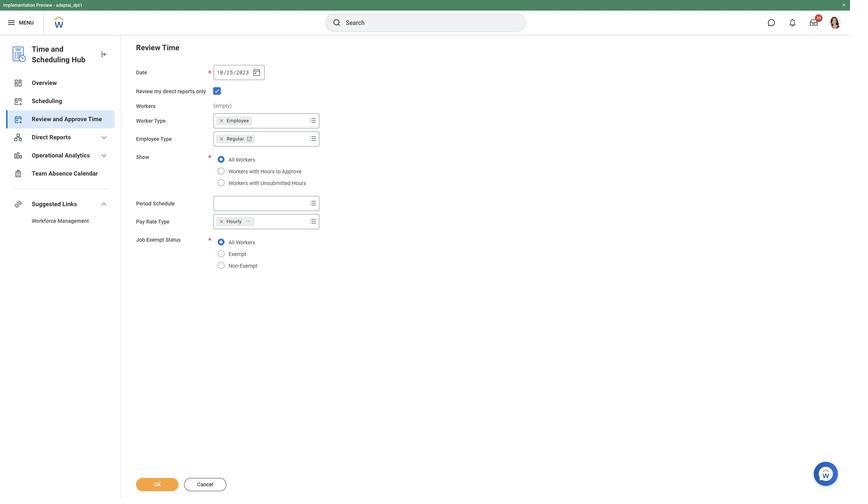 Task type: describe. For each thing, give the bounding box(es) containing it.
time and scheduling hub
[[32, 45, 85, 64]]

overview
[[32, 79, 57, 87]]

implementation
[[3, 3, 35, 8]]

direct reports button
[[6, 129, 115, 147]]

suggested links button
[[6, 195, 115, 214]]

and for review
[[53, 116, 63, 123]]

ok
[[154, 482, 161, 488]]

team absence calendar
[[32, 170, 98, 177]]

workers for workers with hours to approve
[[229, 168, 248, 174]]

prompts image for employee type
[[308, 134, 317, 143]]

workers with hours to approve
[[229, 168, 302, 174]]

workforce management link
[[6, 214, 115, 229]]

1 vertical spatial approve
[[282, 168, 302, 174]]

adeptai_dpt1
[[56, 3, 82, 8]]

exempt for job
[[146, 237, 164, 243]]

ok button
[[136, 479, 178, 492]]

status
[[165, 237, 181, 243]]

hourly, press delete to clear value. option
[[216, 217, 255, 226]]

x small image for employee type
[[218, 135, 225, 143]]

check small image
[[212, 87, 221, 96]]

suggested
[[32, 201, 61, 208]]

team absence calendar link
[[6, 165, 115, 183]]

direct
[[163, 88, 176, 95]]

analytics
[[65, 152, 90, 159]]

unsubmitted
[[261, 180, 291, 186]]

only
[[196, 88, 206, 95]]

links
[[62, 201, 77, 208]]

Search Workday  search field
[[346, 14, 510, 31]]

workers down related actions image
[[236, 239, 255, 246]]

navigation pane region
[[0, 35, 121, 499]]

menu
[[19, 20, 34, 26]]

25
[[227, 69, 233, 76]]

workers for workers with unsubmitted hours
[[229, 180, 248, 186]]

2 vertical spatial type
[[158, 219, 169, 225]]

prompts image for period schedule
[[308, 199, 317, 208]]

with for unsubmitted
[[249, 180, 259, 186]]

non-
[[229, 263, 240, 269]]

all workers for workers with hours to approve
[[229, 157, 255, 163]]

with for hours
[[249, 168, 259, 174]]

scheduling link
[[6, 92, 115, 110]]

profile logan mcneil image
[[829, 17, 841, 30]]

hub
[[72, 55, 85, 64]]

my
[[154, 88, 161, 95]]

show
[[136, 154, 149, 160]]

chevron down small image for analytics
[[99, 151, 108, 160]]

review my direct reports only
[[136, 88, 206, 95]]

operational
[[32, 152, 63, 159]]

schedule
[[153, 201, 175, 207]]

all for exempt
[[229, 239, 235, 246]]

chevron down small image for reports
[[99, 133, 108, 142]]

calendar image
[[252, 68, 261, 77]]

review time
[[136, 43, 179, 52]]

date group
[[213, 65, 265, 80]]

transformation import image
[[99, 50, 108, 59]]

prompts image for worker type
[[308, 116, 317, 125]]

justify image
[[7, 18, 16, 27]]

-
[[53, 3, 55, 8]]

10 / 25 / 2023
[[217, 69, 249, 76]]

employee, press delete to clear value. option
[[216, 116, 252, 125]]

preview
[[36, 3, 52, 8]]

worker
[[136, 118, 153, 124]]

review for review and approve time
[[32, 116, 51, 123]]

workers for workers
[[136, 103, 156, 109]]

employee type
[[136, 136, 172, 142]]

operational analytics
[[32, 152, 90, 159]]

time inside review and approve time 'link'
[[88, 116, 102, 123]]

view team image
[[14, 133, 23, 142]]

link image
[[14, 200, 23, 209]]

type for worker type
[[154, 118, 166, 124]]

workers with unsubmitted hours
[[229, 180, 306, 186]]

suggested links
[[32, 201, 77, 208]]

operational analytics button
[[6, 147, 115, 165]]

inbox large image
[[810, 19, 818, 26]]

regular
[[227, 136, 244, 142]]

33
[[817, 16, 821, 20]]

team
[[32, 170, 47, 177]]

dashboard image
[[14, 79, 23, 88]]



Task type: locate. For each thing, give the bounding box(es) containing it.
0 vertical spatial approve
[[64, 116, 87, 123]]

review up direct
[[32, 116, 51, 123]]

10
[[217, 69, 223, 76]]

employee element
[[227, 117, 249, 124]]

0 vertical spatial all workers
[[229, 157, 255, 163]]

time inside time and scheduling hub
[[32, 45, 49, 54]]

management
[[58, 218, 89, 224]]

scheduling down overview
[[32, 98, 62, 105]]

pay
[[136, 219, 145, 225]]

and inside 'link'
[[53, 116, 63, 123]]

0 vertical spatial and
[[51, 45, 64, 54]]

0 horizontal spatial hours
[[261, 168, 275, 174]]

1 vertical spatial review
[[136, 88, 153, 95]]

1 vertical spatial with
[[249, 180, 259, 186]]

0 horizontal spatial approve
[[64, 116, 87, 123]]

cancel
[[197, 482, 213, 488]]

employee up regular at the left of page
[[227, 118, 249, 123]]

all workers down hourly, press delete to clear value. 'option'
[[229, 239, 255, 246]]

0 vertical spatial x small image
[[218, 117, 225, 125]]

1 vertical spatial x small image
[[218, 135, 225, 143]]

and for time
[[51, 45, 64, 54]]

regular, press delete to clear value, ctrl + enter opens in new window. option
[[216, 134, 255, 143]]

period
[[136, 201, 151, 207]]

reports
[[49, 134, 71, 141]]

0 vertical spatial all
[[229, 157, 235, 163]]

and
[[51, 45, 64, 54], [53, 116, 63, 123]]

worker type
[[136, 118, 166, 124]]

all down regular "element" on the top of the page
[[229, 157, 235, 163]]

2 horizontal spatial time
[[162, 43, 179, 52]]

1 vertical spatial prompts image
[[308, 199, 317, 208]]

1 / from the left
[[223, 69, 226, 76]]

2 all from the top
[[229, 239, 235, 246]]

absence
[[48, 170, 72, 177]]

employee
[[227, 118, 249, 123], [136, 136, 159, 142]]

x small image inside employee, press delete to clear value. option
[[218, 117, 225, 125]]

0 vertical spatial calendar user solid image
[[14, 97, 23, 106]]

related actions image
[[246, 219, 251, 224]]

2 vertical spatial chevron down small image
[[99, 200, 108, 209]]

time
[[162, 43, 179, 52], [32, 45, 49, 54], [88, 116, 102, 123]]

scheduling up overview
[[32, 55, 70, 64]]

date
[[136, 70, 147, 76]]

1 prompts image from the top
[[308, 134, 317, 143]]

with up workers with unsubmitted hours
[[249, 168, 259, 174]]

0 vertical spatial review
[[136, 43, 160, 52]]

workers
[[136, 103, 156, 109], [236, 157, 255, 163], [229, 168, 248, 174], [229, 180, 248, 186], [236, 239, 255, 246]]

and down the scheduling link
[[53, 116, 63, 123]]

exempt for non-
[[240, 263, 258, 269]]

1 with from the top
[[249, 168, 259, 174]]

calendar user solid image
[[14, 97, 23, 106], [14, 115, 23, 124]]

all workers for exempt
[[229, 239, 255, 246]]

workers down workers with hours to approve
[[229, 180, 248, 186]]

review inside 'link'
[[32, 116, 51, 123]]

and up overview link
[[51, 45, 64, 54]]

workers down ext link icon
[[236, 157, 255, 163]]

2 / from the left
[[233, 69, 236, 76]]

calendar user solid image for review and approve time
[[14, 115, 23, 124]]

all
[[229, 157, 235, 163], [229, 239, 235, 246]]

0 horizontal spatial employee
[[136, 136, 159, 142]]

review and approve time link
[[6, 110, 115, 129]]

/
[[223, 69, 226, 76], [233, 69, 236, 76]]

hours left to
[[261, 168, 275, 174]]

1 vertical spatial scheduling
[[32, 98, 62, 105]]

time and scheduling hub element
[[32, 44, 93, 65]]

2 x small image from the top
[[218, 135, 225, 143]]

notifications large image
[[789, 19, 797, 26]]

calendar user solid image up "view team" icon
[[14, 115, 23, 124]]

1 horizontal spatial time
[[88, 116, 102, 123]]

approve right to
[[282, 168, 302, 174]]

chevron down small image
[[99, 133, 108, 142], [99, 151, 108, 160], [99, 200, 108, 209]]

calendar user solid image for scheduling
[[14, 97, 23, 106]]

0 vertical spatial exempt
[[146, 237, 164, 243]]

0 horizontal spatial time
[[32, 45, 49, 54]]

0 vertical spatial employee
[[227, 118, 249, 123]]

x small image
[[218, 218, 225, 225]]

1 vertical spatial prompts image
[[308, 217, 317, 226]]

1 prompts image from the top
[[308, 116, 317, 125]]

0 vertical spatial prompts image
[[308, 134, 317, 143]]

chevron down small image for links
[[99, 200, 108, 209]]

calendar user solid image inside the scheduling link
[[14, 97, 23, 106]]

menu button
[[0, 11, 44, 35]]

1 chevron down small image from the top
[[99, 133, 108, 142]]

1 x small image from the top
[[218, 117, 225, 125]]

1 vertical spatial exempt
[[229, 251, 246, 257]]

workers up workers with unsubmitted hours
[[229, 168, 248, 174]]

type down worker type in the left top of the page
[[160, 136, 172, 142]]

33 button
[[806, 14, 823, 31]]

task timeoff image
[[14, 169, 23, 178]]

x small image for worker type
[[218, 117, 225, 125]]

review left my
[[136, 88, 153, 95]]

hours right the unsubmitted at the top left of page
[[292, 180, 306, 186]]

2 vertical spatial exempt
[[240, 263, 258, 269]]

1 horizontal spatial hours
[[292, 180, 306, 186]]

calendar user solid image down dashboard image
[[14, 97, 23, 106]]

1 horizontal spatial employee
[[227, 118, 249, 123]]

type right rate
[[158, 219, 169, 225]]

0 vertical spatial chevron down small image
[[99, 133, 108, 142]]

x small image left regular "element" on the top of the page
[[218, 135, 225, 143]]

direct
[[32, 134, 48, 141]]

employee inside option
[[227, 118, 249, 123]]

rate
[[146, 219, 157, 225]]

3 chevron down small image from the top
[[99, 200, 108, 209]]

type right worker at the top of page
[[154, 118, 166, 124]]

exempt
[[146, 237, 164, 243], [229, 251, 246, 257], [240, 263, 258, 269]]

1 horizontal spatial /
[[233, 69, 236, 76]]

review for review my direct reports only
[[136, 88, 153, 95]]

chart image
[[14, 151, 23, 160]]

0 horizontal spatial /
[[223, 69, 226, 76]]

1 vertical spatial all workers
[[229, 239, 255, 246]]

2 scheduling from the top
[[32, 98, 62, 105]]

implementation preview -   adeptai_dpt1
[[3, 3, 82, 8]]

employee for employee type
[[136, 136, 159, 142]]

cancel button
[[184, 479, 226, 492]]

0 vertical spatial with
[[249, 168, 259, 174]]

1 all workers from the top
[[229, 157, 255, 163]]

1 vertical spatial type
[[160, 136, 172, 142]]

chevron down small image inside operational analytics dropdown button
[[99, 151, 108, 160]]

menu banner
[[0, 0, 850, 35]]

1 vertical spatial hours
[[292, 180, 306, 186]]

approve
[[64, 116, 87, 123], [282, 168, 302, 174]]

and inside time and scheduling hub
[[51, 45, 64, 54]]

0 vertical spatial scheduling
[[32, 55, 70, 64]]

pay rate type
[[136, 219, 169, 225]]

2 with from the top
[[249, 180, 259, 186]]

review and approve time
[[32, 116, 102, 123]]

1 vertical spatial and
[[53, 116, 63, 123]]

direct reports
[[32, 134, 71, 141]]

chevron down small image inside suggested links dropdown button
[[99, 200, 108, 209]]

0 vertical spatial prompts image
[[308, 116, 317, 125]]

1 vertical spatial employee
[[136, 136, 159, 142]]

/ right 10 on the top of page
[[223, 69, 226, 76]]

0 vertical spatial hours
[[261, 168, 275, 174]]

all workers
[[229, 157, 255, 163], [229, 239, 255, 246]]

Period Schedule field
[[214, 197, 307, 210]]

2 prompts image from the top
[[308, 199, 317, 208]]

2 prompts image from the top
[[308, 217, 317, 226]]

1 scheduling from the top
[[32, 55, 70, 64]]

with
[[249, 168, 259, 174], [249, 180, 259, 186]]

close environment banner image
[[842, 3, 846, 7]]

1 all from the top
[[229, 157, 235, 163]]

regular element
[[227, 136, 244, 142]]

type for employee type
[[160, 136, 172, 142]]

to
[[276, 168, 281, 174]]

2 all workers from the top
[[229, 239, 255, 246]]

1 horizontal spatial approve
[[282, 168, 302, 174]]

calendar user solid image inside review and approve time 'link'
[[14, 115, 23, 124]]

search image
[[332, 18, 341, 27]]

review
[[136, 43, 160, 52], [136, 88, 153, 95], [32, 116, 51, 123]]

review up "date"
[[136, 43, 160, 52]]

1 vertical spatial chevron down small image
[[99, 151, 108, 160]]

/ right 25
[[233, 69, 236, 76]]

prompts image for pay rate type
[[308, 217, 317, 226]]

1 calendar user solid image from the top
[[14, 97, 23, 106]]

2023
[[236, 69, 249, 76]]

type
[[154, 118, 166, 124], [160, 136, 172, 142], [158, 219, 169, 225]]

reports
[[178, 88, 195, 95]]

0 vertical spatial type
[[154, 118, 166, 124]]

prompts image
[[308, 134, 317, 143], [308, 217, 317, 226]]

hourly
[[227, 219, 242, 224]]

calendar
[[74, 170, 98, 177]]

1 vertical spatial calendar user solid image
[[14, 115, 23, 124]]

scheduling inside time and scheduling hub
[[32, 55, 70, 64]]

2 calendar user solid image from the top
[[14, 115, 23, 124]]

all workers down regular "element" on the top of the page
[[229, 157, 255, 163]]

1 vertical spatial all
[[229, 239, 235, 246]]

x small image
[[218, 117, 225, 125], [218, 135, 225, 143]]

ext link image
[[246, 135, 253, 143]]

scheduling
[[32, 55, 70, 64], [32, 98, 62, 105]]

x small image down (empty) on the top
[[218, 117, 225, 125]]

employee for employee
[[227, 118, 249, 123]]

job exempt status
[[136, 237, 181, 243]]

hours
[[261, 168, 275, 174], [292, 180, 306, 186]]

overview link
[[6, 74, 115, 92]]

approve inside review and approve time 'link'
[[64, 116, 87, 123]]

employee down worker at the top of page
[[136, 136, 159, 142]]

job
[[136, 237, 145, 243]]

all for workers with hours to approve
[[229, 157, 235, 163]]

prompts image
[[308, 116, 317, 125], [308, 199, 317, 208]]

2 chevron down small image from the top
[[99, 151, 108, 160]]

all down hourly element
[[229, 239, 235, 246]]

hourly element
[[227, 218, 242, 225]]

non-exempt
[[229, 263, 258, 269]]

(empty)
[[213, 103, 232, 109]]

2 vertical spatial review
[[32, 116, 51, 123]]

workers up worker at the top of page
[[136, 103, 156, 109]]

period schedule
[[136, 201, 175, 207]]

approve down the scheduling link
[[64, 116, 87, 123]]

review for review time
[[136, 43, 160, 52]]

workforce
[[32, 218, 56, 224]]

with down workers with hours to approve
[[249, 180, 259, 186]]

workforce management
[[32, 218, 89, 224]]



Task type: vqa. For each thing, say whether or not it's contained in the screenshot.
Hours
yes



